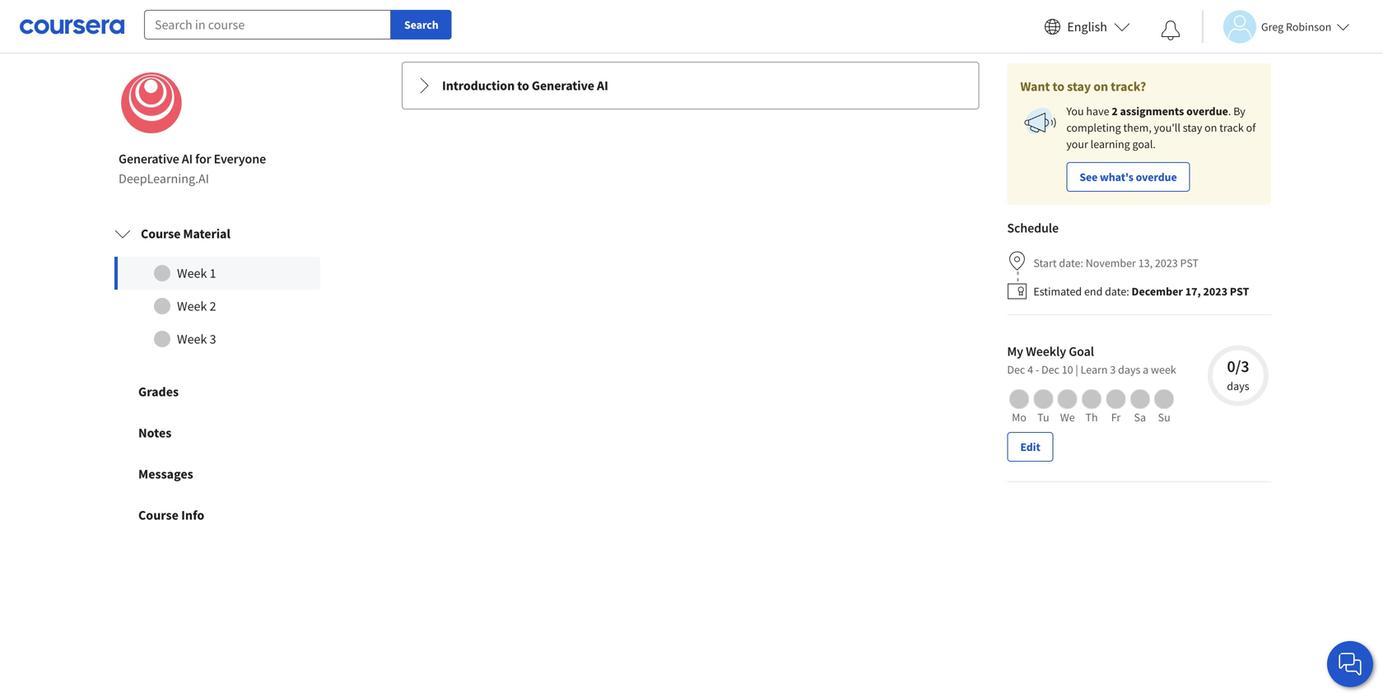 Task type: describe. For each thing, give the bounding box(es) containing it.
see what's overdue
[[1080, 170, 1177, 185]]

your
[[1067, 137, 1089, 152]]

greg robinson button
[[1202, 10, 1350, 43]]

week for week 2
[[177, 298, 207, 315]]

1 vertical spatial 2023
[[1204, 284, 1228, 299]]

november
[[1086, 256, 1136, 271]]

ai inside introduction to generative ai dropdown button
[[597, 78, 608, 94]]

1 horizontal spatial days
[[1227, 379, 1250, 394]]

. by completing them, you'll stay on track of your learning goal.
[[1067, 104, 1256, 152]]

1 horizontal spatial pst
[[1230, 284, 1250, 299]]

notes link
[[99, 413, 336, 454]]

edit button
[[1007, 433, 1054, 462]]

greg robinson
[[1262, 19, 1332, 34]]

my weekly goal dec 4 - dec 10 | learn 3 days a week
[[1007, 344, 1177, 377]]

4
[[1028, 363, 1034, 377]]

we
[[1061, 410, 1075, 425]]

course info
[[138, 507, 204, 524]]

fr
[[1112, 410, 1121, 425]]

introduction to generative ai region
[[403, 109, 979, 698]]

messages link
[[99, 454, 336, 495]]

sa
[[1134, 410, 1146, 425]]

grades link
[[99, 372, 336, 413]]

see
[[1080, 170, 1098, 185]]

deeplearning.ai
[[119, 171, 209, 187]]

learning
[[1091, 137, 1130, 152]]

introduction
[[442, 78, 515, 94]]

greg
[[1262, 19, 1284, 34]]

week 3 link
[[114, 323, 320, 356]]

my
[[1007, 344, 1024, 360]]

0 vertical spatial 2023
[[1155, 256, 1178, 271]]

course material
[[141, 226, 230, 242]]

see what's overdue button
[[1067, 162, 1191, 192]]

loud megaphone image image
[[1021, 103, 1060, 143]]

end
[[1085, 284, 1103, 299]]

them,
[[1124, 120, 1152, 135]]

you have 2 assignments overdue
[[1067, 104, 1229, 119]]

course for course info
[[138, 507, 179, 524]]

estimated end date: december 17, 2023 pst
[[1034, 284, 1250, 299]]

ai inside generative ai for everyone deeplearning.ai
[[182, 151, 193, 167]]

course material button
[[101, 211, 334, 257]]

learn
[[1081, 363, 1108, 377]]

a
[[1143, 363, 1149, 377]]

estimated
[[1034, 284, 1082, 299]]

stay inside . by completing them, you'll stay on track of your learning goal.
[[1183, 120, 1203, 135]]

coursera image
[[20, 13, 124, 40]]

english button
[[1038, 0, 1137, 54]]

.
[[1229, 104, 1232, 119]]

1 dec from the left
[[1007, 363, 1026, 377]]

want to stay on track?
[[1021, 78, 1147, 95]]

search button
[[391, 10, 452, 40]]

start date: november 13, 2023 pst
[[1034, 256, 1199, 271]]

-
[[1036, 363, 1039, 377]]

week 3
[[177, 331, 216, 348]]

of
[[1247, 120, 1256, 135]]

week for week 1
[[177, 265, 207, 282]]

0 horizontal spatial 3
[[210, 331, 216, 348]]

days inside my weekly goal dec 4 - dec 10 | learn 3 days a week
[[1118, 363, 1141, 377]]

december
[[1132, 284, 1183, 299]]

start
[[1034, 256, 1057, 271]]

assignments
[[1120, 104, 1185, 119]]

edit
[[1021, 440, 1041, 455]]

have
[[1087, 104, 1110, 119]]

generative inside generative ai for everyone deeplearning.ai
[[119, 151, 179, 167]]

introduction to generative ai button
[[403, 63, 979, 109]]



Task type: vqa. For each thing, say whether or not it's contained in the screenshot.
Orlando
no



Task type: locate. For each thing, give the bounding box(es) containing it.
by
[[1234, 104, 1246, 119]]

0 horizontal spatial dec
[[1007, 363, 1026, 377]]

goal
[[1069, 344, 1095, 360]]

3 inside my weekly goal dec 4 - dec 10 | learn 3 days a week
[[1110, 363, 1116, 377]]

10
[[1062, 363, 1074, 377]]

0/3
[[1227, 356, 1250, 377]]

0 vertical spatial days
[[1118, 363, 1141, 377]]

0 horizontal spatial 2
[[210, 298, 216, 315]]

2023 right 13,
[[1155, 256, 1178, 271]]

to right introduction
[[517, 78, 529, 94]]

overdue
[[1187, 104, 1229, 119], [1136, 170, 1177, 185]]

2 right have
[[1112, 104, 1118, 119]]

week
[[177, 265, 207, 282], [177, 298, 207, 315], [177, 331, 207, 348]]

for
[[195, 151, 211, 167]]

to for introduction
[[517, 78, 529, 94]]

0 horizontal spatial on
[[1094, 78, 1109, 95]]

1 horizontal spatial 2
[[1112, 104, 1118, 119]]

on up have
[[1094, 78, 1109, 95]]

0 vertical spatial ai
[[597, 78, 608, 94]]

1 vertical spatial on
[[1205, 120, 1218, 135]]

3 down "week 2" link
[[210, 331, 216, 348]]

0 vertical spatial week
[[177, 265, 207, 282]]

pst up 17,
[[1181, 256, 1199, 271]]

info
[[181, 507, 204, 524]]

1 vertical spatial 3
[[1110, 363, 1116, 377]]

what's
[[1100, 170, 1134, 185]]

course for course material
[[141, 226, 181, 242]]

deeplearning.ai image
[[119, 70, 184, 136]]

17,
[[1186, 284, 1201, 299]]

2
[[1112, 104, 1118, 119], [210, 298, 216, 315]]

1 vertical spatial pst
[[1230, 284, 1250, 299]]

overdue up track
[[1187, 104, 1229, 119]]

week
[[1151, 363, 1177, 377]]

0 horizontal spatial days
[[1118, 363, 1141, 377]]

generative
[[532, 78, 595, 94], [119, 151, 179, 167]]

robinson
[[1286, 19, 1332, 34]]

week left 1
[[177, 265, 207, 282]]

1 vertical spatial course
[[138, 507, 179, 524]]

1 horizontal spatial date:
[[1105, 284, 1130, 299]]

Search in course text field
[[144, 10, 391, 40]]

goal.
[[1133, 137, 1156, 152]]

you
[[1067, 104, 1084, 119]]

generative ai for everyone deeplearning.ai
[[119, 151, 266, 187]]

course left the info
[[138, 507, 179, 524]]

3 week from the top
[[177, 331, 207, 348]]

1 horizontal spatial overdue
[[1187, 104, 1229, 119]]

material
[[183, 226, 230, 242]]

1 week from the top
[[177, 265, 207, 282]]

2 dec from the left
[[1042, 363, 1060, 377]]

messages
[[138, 466, 193, 483]]

2 week from the top
[[177, 298, 207, 315]]

week 1
[[177, 265, 216, 282]]

days
[[1118, 363, 1141, 377], [1227, 379, 1250, 394]]

dec left 4
[[1007, 363, 1026, 377]]

13,
[[1139, 256, 1153, 271]]

0 vertical spatial 2
[[1112, 104, 1118, 119]]

0 vertical spatial generative
[[532, 78, 595, 94]]

1 horizontal spatial 2023
[[1204, 284, 1228, 299]]

0 horizontal spatial generative
[[119, 151, 179, 167]]

0 horizontal spatial stay
[[1067, 78, 1091, 95]]

track?
[[1111, 78, 1147, 95]]

2 down 1
[[210, 298, 216, 315]]

0 vertical spatial 3
[[210, 331, 216, 348]]

days down 0/3
[[1227, 379, 1250, 394]]

0 vertical spatial pst
[[1181, 256, 1199, 271]]

0 horizontal spatial ai
[[182, 151, 193, 167]]

0 horizontal spatial overdue
[[1136, 170, 1177, 185]]

to right "want"
[[1053, 78, 1065, 95]]

grades
[[138, 384, 179, 400]]

0 horizontal spatial pst
[[1181, 256, 1199, 271]]

pst right 17,
[[1230, 284, 1250, 299]]

1 horizontal spatial to
[[1053, 78, 1065, 95]]

mo
[[1012, 410, 1027, 425]]

on inside . by completing them, you'll stay on track of your learning goal.
[[1205, 120, 1218, 135]]

week 1 link
[[114, 257, 320, 290]]

1 horizontal spatial generative
[[532, 78, 595, 94]]

to inside dropdown button
[[517, 78, 529, 94]]

1
[[210, 265, 216, 282]]

generative inside introduction to generative ai dropdown button
[[532, 78, 595, 94]]

date: right end
[[1105, 284, 1130, 299]]

week 2 link
[[114, 290, 320, 323]]

date: right start
[[1059, 256, 1084, 271]]

to
[[517, 78, 529, 94], [1053, 78, 1065, 95]]

0 horizontal spatial 2023
[[1155, 256, 1178, 271]]

th
[[1086, 410, 1098, 425]]

1 vertical spatial ai
[[182, 151, 193, 167]]

stay
[[1067, 78, 1091, 95], [1183, 120, 1203, 135]]

course
[[141, 226, 181, 242], [138, 507, 179, 524]]

overdue down goal.
[[1136, 170, 1177, 185]]

dec
[[1007, 363, 1026, 377], [1042, 363, 1060, 377]]

1 vertical spatial overdue
[[1136, 170, 1177, 185]]

1 vertical spatial week
[[177, 298, 207, 315]]

tu
[[1038, 410, 1050, 425]]

3 right learn
[[1110, 363, 1116, 377]]

0/3 days
[[1227, 356, 1250, 394]]

course info link
[[99, 495, 336, 536]]

su
[[1158, 410, 1171, 425]]

stay right you'll
[[1183, 120, 1203, 135]]

1 vertical spatial date:
[[1105, 284, 1130, 299]]

0 vertical spatial overdue
[[1187, 104, 1229, 119]]

1 horizontal spatial dec
[[1042, 363, 1060, 377]]

0 vertical spatial on
[[1094, 78, 1109, 95]]

pst
[[1181, 256, 1199, 271], [1230, 284, 1250, 299]]

course inside dropdown button
[[141, 226, 181, 242]]

week 2
[[177, 298, 216, 315]]

show notifications image
[[1161, 21, 1181, 40]]

0 horizontal spatial to
[[517, 78, 529, 94]]

1 horizontal spatial ai
[[597, 78, 608, 94]]

3
[[210, 331, 216, 348], [1110, 363, 1116, 377]]

on left track
[[1205, 120, 1218, 135]]

ai
[[597, 78, 608, 94], [182, 151, 193, 167]]

want
[[1021, 78, 1050, 95]]

1 vertical spatial 2
[[210, 298, 216, 315]]

week down the week 1
[[177, 298, 207, 315]]

2023
[[1155, 256, 1178, 271], [1204, 284, 1228, 299]]

you'll
[[1154, 120, 1181, 135]]

to for want
[[1053, 78, 1065, 95]]

2 vertical spatial week
[[177, 331, 207, 348]]

dec right '-'
[[1042, 363, 1060, 377]]

notes
[[138, 425, 172, 442]]

english
[[1068, 19, 1108, 35]]

0 vertical spatial course
[[141, 226, 181, 242]]

weekly
[[1026, 344, 1067, 360]]

track
[[1220, 120, 1244, 135]]

help center image
[[1341, 655, 1360, 674]]

chat with us image
[[1337, 651, 1364, 678]]

days left a
[[1118, 363, 1141, 377]]

1 vertical spatial stay
[[1183, 120, 1203, 135]]

1 vertical spatial days
[[1227, 379, 1250, 394]]

1 horizontal spatial stay
[[1183, 120, 1203, 135]]

week down the week 2
[[177, 331, 207, 348]]

0 vertical spatial date:
[[1059, 256, 1084, 271]]

1 horizontal spatial on
[[1205, 120, 1218, 135]]

course left material
[[141, 226, 181, 242]]

completing
[[1067, 120, 1121, 135]]

1 horizontal spatial 3
[[1110, 363, 1116, 377]]

2023 right 17,
[[1204, 284, 1228, 299]]

1 vertical spatial generative
[[119, 151, 179, 167]]

overdue inside 'button'
[[1136, 170, 1177, 185]]

stay up the you
[[1067, 78, 1091, 95]]

0 vertical spatial stay
[[1067, 78, 1091, 95]]

everyone
[[214, 151, 266, 167]]

introduction to generative ai
[[442, 78, 608, 94]]

week for week 3
[[177, 331, 207, 348]]

schedule
[[1007, 220, 1059, 237]]

|
[[1076, 363, 1079, 377]]

0 horizontal spatial date:
[[1059, 256, 1084, 271]]

search
[[404, 17, 439, 32]]



